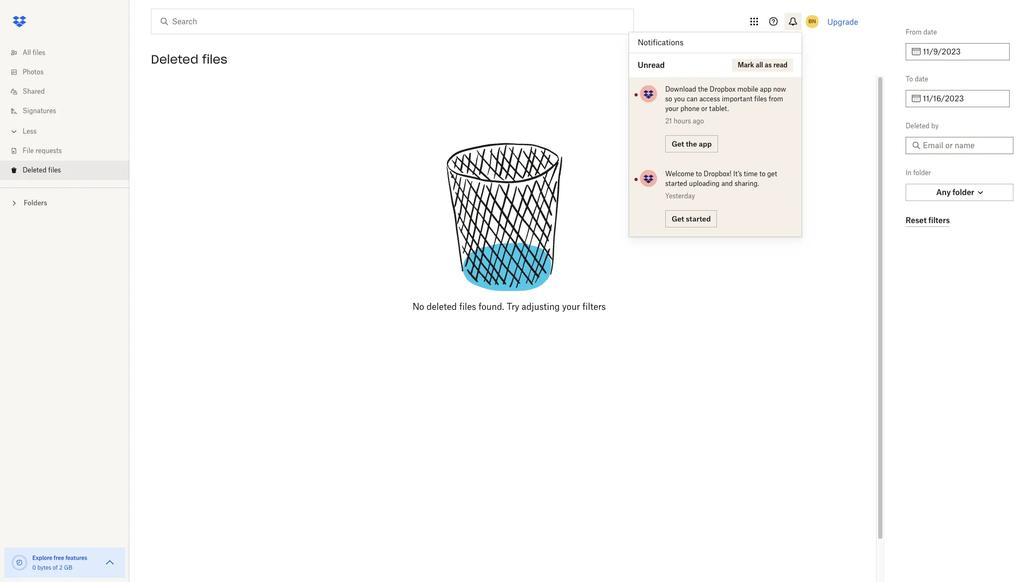 Task type: locate. For each thing, give the bounding box(es) containing it.
your
[[665, 105, 679, 113], [562, 301, 580, 312]]

mark all as read button
[[732, 59, 793, 72]]

all
[[756, 61, 763, 69]]

1 vertical spatial date
[[915, 75, 928, 83]]

deleted files link
[[9, 161, 129, 180]]

folder
[[913, 169, 931, 177]]

mark
[[738, 61, 754, 69]]

to up uploading
[[696, 170, 702, 178]]

the inside button
[[686, 139, 697, 148]]

files
[[33, 49, 45, 57], [202, 52, 227, 67], [754, 95, 767, 103], [48, 166, 61, 174], [459, 301, 476, 312]]

2 get from the top
[[672, 214, 684, 223]]

0 horizontal spatial deleted files
[[23, 166, 61, 174]]

get
[[672, 139, 684, 148], [672, 214, 684, 223]]

1 horizontal spatial app
[[760, 85, 772, 93]]

1 horizontal spatial to
[[760, 170, 766, 178]]

1 vertical spatial deleted
[[906, 122, 930, 130]]

get for get the app
[[672, 139, 684, 148]]

shared
[[23, 87, 45, 95]]

0 vertical spatial get
[[672, 139, 684, 148]]

get started
[[672, 214, 711, 223]]

now
[[773, 85, 786, 93]]

all files
[[23, 49, 45, 57]]

started
[[665, 180, 687, 188], [686, 214, 711, 223]]

file
[[23, 147, 34, 155]]

upgrade
[[827, 17, 858, 26]]

as
[[765, 61, 772, 69]]

your left filters
[[562, 301, 580, 312]]

0 horizontal spatial deleted
[[23, 166, 47, 174]]

photos link
[[9, 63, 129, 82]]

to left get
[[760, 170, 766, 178]]

mobile
[[738, 85, 758, 93]]

1 vertical spatial the
[[686, 139, 697, 148]]

of
[[53, 565, 58, 571]]

get down hours
[[672, 139, 684, 148]]

the inside download the dropbox mobile app now so you can access important files from your phone or tablet. 21 hours ago
[[698, 85, 708, 93]]

get for get started
[[672, 214, 684, 223]]

1 get from the top
[[672, 139, 684, 148]]

access
[[700, 95, 720, 103]]

explore free features 0 bytes of 2 gb
[[32, 555, 87, 571]]

1 vertical spatial get
[[672, 214, 684, 223]]

deleted files inside list item
[[23, 166, 61, 174]]

To date text field
[[923, 93, 1003, 105]]

dropbox
[[710, 85, 736, 93]]

get inside get the app button
[[672, 139, 684, 148]]

can
[[687, 95, 698, 103]]

get
[[767, 170, 777, 178]]

less image
[[9, 126, 19, 137]]

date
[[924, 28, 937, 36], [915, 75, 928, 83]]

download
[[665, 85, 696, 93]]

2 horizontal spatial deleted
[[906, 122, 930, 130]]

phone
[[681, 105, 700, 113]]

read
[[774, 61, 788, 69]]

0
[[32, 565, 36, 571]]

signatures link
[[9, 101, 129, 121]]

bytes
[[37, 565, 51, 571]]

important
[[722, 95, 753, 103]]

deleted inside list item
[[23, 166, 47, 174]]

0 vertical spatial app
[[760, 85, 772, 93]]

gb
[[64, 565, 72, 571]]

files inside download the dropbox mobile app now so you can access important files from your phone or tablet. 21 hours ago
[[754, 95, 767, 103]]

0 horizontal spatial app
[[699, 139, 712, 148]]

started down yesterday
[[686, 214, 711, 223]]

get down yesterday
[[672, 214, 684, 223]]

1 horizontal spatial your
[[665, 105, 679, 113]]

1 vertical spatial your
[[562, 301, 580, 312]]

deleted
[[151, 52, 198, 67], [906, 122, 930, 130], [23, 166, 47, 174]]

get inside get started button
[[672, 214, 684, 223]]

0 horizontal spatial the
[[686, 139, 697, 148]]

app down the ago
[[699, 139, 712, 148]]

deleted
[[427, 301, 457, 312]]

free
[[54, 555, 64, 561]]

get the app button
[[665, 135, 718, 153]]

less
[[23, 127, 37, 135]]

explore
[[32, 555, 52, 561]]

0 vertical spatial your
[[665, 105, 679, 113]]

deleted files
[[151, 52, 227, 67], [23, 166, 61, 174]]

app left now
[[760, 85, 772, 93]]

file requests link
[[9, 141, 129, 161]]

started inside button
[[686, 214, 711, 223]]

started inside welcome to dropbox! it's time to get started uploading and sharing. yesterday
[[665, 180, 687, 188]]

in
[[906, 169, 912, 177]]

app
[[760, 85, 772, 93], [699, 139, 712, 148]]

and
[[722, 180, 733, 188]]

folders button
[[0, 195, 129, 211]]

download the dropbox mobile app now so you can access important files from your phone or tablet. 21 hours ago
[[665, 85, 786, 125]]

files inside 'deleted files' link
[[48, 166, 61, 174]]

to
[[696, 170, 702, 178], [760, 170, 766, 178]]

welcome to dropbox! it's time to get started uploading and sharing. button
[[665, 169, 791, 189]]

date right from
[[924, 28, 937, 36]]

app inside download the dropbox mobile app now so you can access important files from your phone or tablet. 21 hours ago
[[760, 85, 772, 93]]

it's
[[733, 170, 742, 178]]

the
[[698, 85, 708, 93], [686, 139, 697, 148]]

1 horizontal spatial the
[[698, 85, 708, 93]]

the up access
[[698, 85, 708, 93]]

folders
[[24, 199, 47, 207]]

hours
[[674, 117, 691, 125]]

uploading
[[689, 180, 720, 188]]

your down so
[[665, 105, 679, 113]]

1 vertical spatial deleted files
[[23, 166, 61, 174]]

1 vertical spatial started
[[686, 214, 711, 223]]

list
[[0, 37, 129, 188]]

started down welcome
[[665, 180, 687, 188]]

try
[[507, 301, 519, 312]]

0 vertical spatial the
[[698, 85, 708, 93]]

1 vertical spatial app
[[699, 139, 712, 148]]

0 vertical spatial deleted
[[151, 52, 198, 67]]

2 vertical spatial deleted
[[23, 166, 47, 174]]

from
[[906, 28, 922, 36]]

0 vertical spatial started
[[665, 180, 687, 188]]

2 to from the left
[[760, 170, 766, 178]]

welcome to dropbox! it's time to get started uploading and sharing. yesterday
[[665, 170, 777, 200]]

you
[[674, 95, 685, 103]]

0 horizontal spatial to
[[696, 170, 702, 178]]

date right to
[[915, 75, 928, 83]]

1 horizontal spatial deleted files
[[151, 52, 227, 67]]

0 vertical spatial date
[[924, 28, 937, 36]]

adjusting
[[522, 301, 560, 312]]

the down the ago
[[686, 139, 697, 148]]



Task type: vqa. For each thing, say whether or not it's contained in the screenshot.
group
no



Task type: describe. For each thing, give the bounding box(es) containing it.
unread
[[638, 60, 665, 70]]

your inside download the dropbox mobile app now so you can access important files from your phone or tablet. 21 hours ago
[[665, 105, 679, 113]]

by
[[931, 122, 939, 130]]

all files link
[[9, 43, 129, 63]]

ago
[[693, 117, 704, 125]]

from
[[769, 95, 783, 103]]

date for to date
[[915, 75, 928, 83]]

no deleted files found. try adjusting your filters
[[413, 301, 606, 312]]

1 horizontal spatial deleted
[[151, 52, 198, 67]]

the for download
[[698, 85, 708, 93]]

from date
[[906, 28, 937, 36]]

deleted by
[[906, 122, 939, 130]]

dropbox!
[[704, 170, 732, 178]]

file requests
[[23, 147, 62, 155]]

features
[[65, 555, 87, 561]]

requests
[[36, 147, 62, 155]]

photos
[[23, 68, 44, 76]]

sharing.
[[735, 180, 759, 188]]

signatures
[[23, 107, 56, 115]]

in folder
[[906, 169, 931, 177]]

0 horizontal spatial your
[[562, 301, 580, 312]]

date for from date
[[924, 28, 937, 36]]

or
[[701, 105, 708, 113]]

files inside all files link
[[33, 49, 45, 57]]

no
[[413, 301, 424, 312]]

deleted files list item
[[0, 161, 129, 180]]

time
[[744, 170, 758, 178]]

welcome
[[665, 170, 694, 178]]

21
[[665, 117, 672, 125]]

dropbox image
[[9, 11, 30, 32]]

yesterday
[[665, 192, 695, 200]]

0 vertical spatial deleted files
[[151, 52, 227, 67]]

download the dropbox mobile app now so you can access important files from your phone or tablet. button
[[665, 85, 791, 114]]

the for get
[[686, 139, 697, 148]]

get started button
[[665, 210, 717, 228]]

From date text field
[[923, 46, 1003, 58]]

to date
[[906, 75, 928, 83]]

1 to from the left
[[696, 170, 702, 178]]

get the app
[[672, 139, 712, 148]]

notifications
[[638, 38, 684, 47]]

found.
[[479, 301, 504, 312]]

mark all as read
[[738, 61, 788, 69]]

2
[[59, 565, 63, 571]]

shared link
[[9, 82, 129, 101]]

app inside button
[[699, 139, 712, 148]]

quota usage element
[[11, 554, 28, 572]]

upgrade link
[[827, 17, 858, 26]]

all
[[23, 49, 31, 57]]

so
[[665, 95, 672, 103]]

filters
[[583, 301, 606, 312]]

tablet.
[[709, 105, 729, 113]]

list containing all files
[[0, 37, 129, 188]]

to
[[906, 75, 913, 83]]



